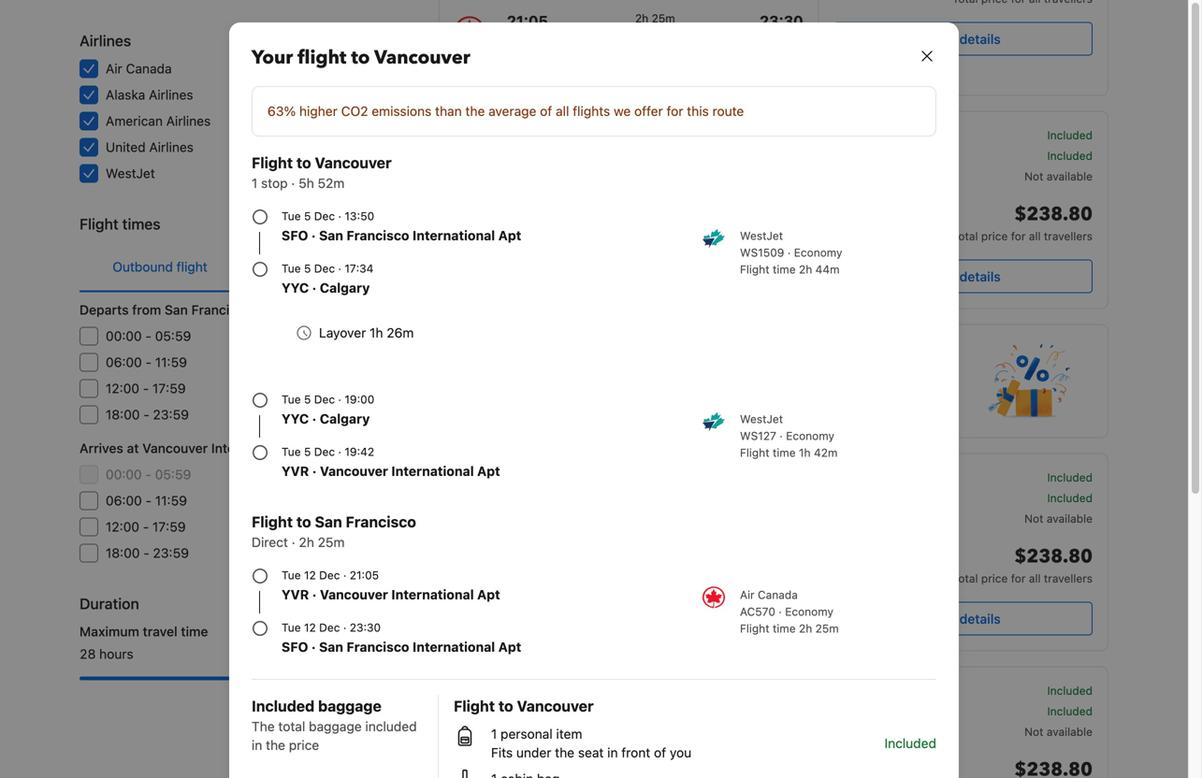 Task type: locate. For each thing, give the bounding box(es) containing it.
·
[[291, 176, 295, 191], [338, 210, 342, 223], [312, 228, 316, 243], [788, 246, 791, 259], [338, 262, 342, 275], [312, 280, 317, 296], [338, 393, 342, 406], [312, 411, 317, 427], [780, 430, 783, 443], [338, 446, 342, 459], [312, 464, 317, 479], [292, 535, 296, 550], [343, 569, 347, 582], [312, 587, 317, 603], [779, 606, 782, 619], [343, 622, 347, 635], [312, 640, 316, 655]]

international left 13:10 yvr
[[413, 228, 495, 243]]

item up the "seat"
[[556, 727, 583, 742]]

2 00:00 - 05:59 from the top
[[106, 467, 191, 483]]

2 23:59 from the top
[[153, 546, 189, 561]]

1 vertical spatial details
[[960, 269, 1001, 285]]

airlines up united airlines
[[166, 113, 211, 129]]

2 18:00 - 23:59 from the top
[[106, 546, 189, 561]]

52m down offer
[[652, 129, 676, 142]]

05:59 for san
[[155, 329, 191, 344]]

economy
[[794, 246, 843, 259], [786, 430, 835, 443], [786, 606, 834, 619]]

genius image
[[988, 344, 1071, 419]]

outbound flight
[[113, 259, 208, 275]]

1 vertical spatial baggage
[[309, 719, 362, 735]]

2 $238.80 total price for all travellers from the top
[[953, 544, 1093, 586]]

apt inside tue 5 dec · 19:42 yvr · vancouver international apt
[[477, 464, 501, 479]]

ws1509
[[740, 246, 785, 259]]

0 vertical spatial 12:00
[[106, 381, 139, 396]]

1 06:00 - 11:59 from the top
[[106, 355, 187, 370]]

2 06:00 from the top
[[106, 493, 142, 509]]

18:00 up at on the bottom left of page
[[106, 407, 140, 423]]

05:59 down from
[[155, 329, 191, 344]]

0 horizontal spatial 19:42
[[345, 446, 375, 459]]

calgary down 17:34
[[320, 280, 370, 296]]

view details
[[927, 31, 1001, 47], [927, 269, 1001, 285], [927, 612, 1001, 627]]

airlines up american airlines
[[149, 87, 193, 102]]

tue inside tue 5 dec · 19:42 yvr · vancouver international apt
[[282, 446, 301, 459]]

for inside your flight to vancouver dialog
[[667, 103, 684, 119]]

2 vertical spatial not available
[[1025, 726, 1093, 739]]

united airlines
[[106, 139, 194, 155]]

1 details from the top
[[960, 31, 1001, 47]]

baggage up "included"
[[318, 698, 382, 716]]

sfo
[[282, 228, 308, 243], [736, 236, 758, 249], [736, 579, 758, 592], [282, 640, 308, 655], [507, 707, 530, 720]]

air canada ac570 · economy flight time 2h 25m
[[740, 589, 839, 636]]

1 18:00 from the top
[[106, 407, 140, 423]]

maximum travel time 28 hours
[[80, 624, 208, 662]]

18:00 - 23:59 for from
[[106, 407, 189, 423]]

0 vertical spatial for
[[667, 103, 684, 119]]

westjet image
[[703, 227, 725, 250], [703, 411, 725, 433]]

0 vertical spatial westjet image
[[703, 227, 725, 250]]

1 available from the top
[[1047, 170, 1093, 183]]

5 inside tue 5 dec · 19:42 yvr · vancouver international apt
[[304, 446, 311, 459]]

2 05:59 from the top
[[155, 467, 191, 483]]

dec down flight to vancouver 1 stop · 5h 52m
[[314, 210, 335, 223]]

tue inside tue 5 dec · 13:50 sfo · san francisco international apt
[[282, 210, 301, 223]]

0 vertical spatial 25m
[[652, 12, 676, 25]]

0 horizontal spatial of
[[540, 103, 553, 119]]

flight for return
[[327, 259, 358, 275]]

in
[[252, 738, 262, 754], [608, 746, 618, 761]]

1 vertical spatial 52m
[[318, 176, 345, 191]]

included baggage the total baggage included in the price
[[252, 698, 417, 754]]

fits
[[491, 746, 513, 761]]

vancouver inside flight to vancouver 1 stop · 5h 52m
[[315, 154, 392, 172]]

calgary for tue 5 dec · 17:34 yyc · calgary
[[320, 280, 370, 296]]

0 vertical spatial view
[[927, 31, 957, 47]]

francisco
[[347, 228, 410, 243], [191, 302, 252, 318], [346, 513, 416, 531], [347, 640, 410, 655]]

yvr
[[507, 236, 530, 249], [282, 464, 309, 479], [282, 587, 309, 603]]

total
[[953, 230, 979, 243], [953, 572, 979, 586]]

sfo . 12 dec
[[736, 575, 804, 592]]

westjet up ws127
[[740, 413, 784, 426]]

for
[[667, 103, 684, 119], [1012, 230, 1026, 243], [1012, 572, 1026, 586]]

0 vertical spatial travellers
[[1045, 230, 1093, 243]]

12 inside sfo . 12 dec
[[768, 579, 780, 592]]

13:50 for 13:50
[[507, 129, 549, 147]]

2 $238.80 from the top
[[1015, 544, 1093, 570]]

dec for tue 12 dec · 21:05 yvr · vancouver international apt
[[319, 569, 340, 582]]

the
[[466, 103, 485, 119], [266, 738, 285, 754], [555, 746, 575, 761]]

1
[[252, 176, 258, 191], [491, 727, 497, 742]]

1 00:00 from the top
[[106, 329, 142, 344]]

time inside the westjet ws127 · economy flight time 1h 42m
[[773, 447, 796, 460]]

2h right direct
[[299, 535, 314, 550]]

0 vertical spatial 00:00
[[106, 329, 142, 344]]

17:59 down arrives at vancouver international airport
[[153, 520, 186, 535]]

21:05 down flight to san francisco direct · 2h 25m
[[350, 569, 379, 582]]

economy inside the westjet ws1509 · economy flight time 2h 44m
[[794, 246, 843, 259]]

0 horizontal spatial 25m
[[318, 535, 345, 550]]

airlines
[[80, 32, 131, 50], [149, 87, 193, 102], [166, 113, 211, 129], [149, 139, 194, 155]]

0 vertical spatial available
[[1047, 170, 1093, 183]]

06:00 for departs
[[106, 355, 142, 370]]

calgary inside tue 5 dec · 17:34 yyc · calgary
[[320, 280, 370, 296]]

1 $238.80 from the top
[[1015, 202, 1093, 227]]

0 vertical spatial all
[[556, 103, 570, 119]]

2h inside "air canada ac570 · economy flight time 2h 25m"
[[799, 622, 813, 636]]

price
[[982, 230, 1008, 243], [982, 572, 1008, 586], [289, 738, 319, 754]]

11:59
[[155, 355, 187, 370], [155, 493, 187, 509]]

. for 13:50
[[533, 703, 536, 717]]

. up the ac570
[[761, 575, 765, 588]]

1 horizontal spatial of
[[654, 746, 667, 761]]

5 tue from the top
[[282, 569, 301, 582]]

44m
[[816, 263, 840, 276]]

dec inside the tue 12 dec · 23:30 sfo · san francisco international apt
[[319, 622, 340, 635]]

1 05:59 from the top
[[155, 329, 191, 344]]

0 vertical spatial 21:05
[[507, 12, 548, 30]]

0 vertical spatial 23:59
[[153, 407, 189, 423]]

$238.80
[[1015, 202, 1093, 227], [1015, 544, 1093, 570]]

details for first view details button from the top
[[960, 31, 1001, 47]]

1 vertical spatial .
[[761, 575, 765, 588]]

18:00 - 23:59 for at
[[106, 546, 189, 561]]

5 left 19:00
[[304, 393, 311, 406]]

sfo inside tue 5 dec · 13:50 sfo · san francisco international apt
[[282, 228, 308, 243]]

airport
[[337, 302, 380, 318], [293, 441, 336, 456]]

0 vertical spatial 1h
[[370, 325, 383, 341]]

2 06:00 - 11:59 from the top
[[106, 493, 187, 509]]

5 down the "tue 5 dec · 19:00 yyc · calgary"
[[304, 446, 311, 459]]

2 yyc from the top
[[282, 411, 309, 427]]

· inside flight to vancouver 1 stop · 5h 52m
[[291, 176, 295, 191]]

19:42 up 15:35
[[762, 129, 804, 147]]

1 vertical spatial 25m
[[318, 535, 345, 550]]

included inside included checked bag
[[1048, 705, 1093, 718]]

flight inside flight to vancouver 1 stop · 5h 52m
[[252, 154, 293, 172]]

13:50 inside tue 5 dec · 13:50 sfo · san francisco international apt
[[345, 210, 375, 223]]

11:59 down from
[[155, 355, 187, 370]]

dec left 17:34
[[314, 262, 335, 275]]

5 inside tue 5 dec · 17:34 yyc · calgary
[[304, 262, 311, 275]]

of inside 1 personal item fits under the seat in front of you
[[654, 746, 667, 761]]

1 vertical spatial $238.80
[[1015, 544, 1093, 570]]

item right the personal
[[906, 129, 929, 142]]

dec inside the 13:50 sfo . 5 dec
[[549, 707, 570, 720]]

to for flight to san francisco direct · 2h 25m
[[297, 513, 311, 531]]

air up the ac570
[[740, 589, 755, 602]]

calgary for tue 5 dec · 19:00 yyc · calgary
[[320, 411, 370, 427]]

tue 12 dec · 21:05 yvr · vancouver international apt
[[282, 569, 501, 603]]

06:00 - 11:59 for at
[[106, 493, 187, 509]]

12:00 - 17:59
[[106, 381, 186, 396], [106, 520, 186, 535]]

yyc inside tue 5 dec · 17:34 yyc · calgary
[[282, 280, 309, 296]]

1 11:59 from the top
[[155, 355, 187, 370]]

economy inside the westjet ws127 · economy flight time 1h 42m
[[786, 430, 835, 443]]

to for flight to vancouver
[[499, 698, 514, 716]]

dec left 19:00
[[314, 393, 335, 406]]

included checked bag
[[857, 705, 1093, 739]]

2 vertical spatial view details
[[927, 612, 1001, 627]]

1 23:59 from the top
[[153, 407, 189, 423]]

0 vertical spatial 1
[[252, 176, 258, 191]]

18:00 - 23:59 up duration at the left of the page
[[106, 546, 189, 561]]

4 tue from the top
[[282, 446, 301, 459]]

13:50 inside the 13:50 sfo . 5 dec
[[507, 685, 549, 703]]

18:00 up duration at the left of the page
[[106, 546, 140, 561]]

to down higher
[[297, 154, 311, 172]]

yyc for tue 5 dec · 19:00 yyc · calgary
[[282, 411, 309, 427]]

2 available from the top
[[1047, 512, 1093, 526]]

view
[[927, 31, 957, 47], [927, 269, 957, 285], [927, 612, 957, 627]]

2 tue from the top
[[282, 262, 301, 275]]

1 travellers from the top
[[1045, 230, 1093, 243]]

3 tue from the top
[[282, 393, 301, 406]]

1 vertical spatial item
[[556, 727, 583, 742]]

2 vertical spatial economy
[[786, 606, 834, 619]]

canada up 63% higher co2 emissions than the average of all flights we offer for this route
[[473, 65, 513, 78]]

apt inside tue 5 dec · 13:50 sfo · san francisco international apt
[[499, 228, 522, 243]]

flight up stop
[[252, 154, 293, 172]]

1 horizontal spatial 1h
[[799, 447, 811, 460]]

in down 'the'
[[252, 738, 262, 754]]

1 17:59 from the top
[[153, 381, 186, 396]]

time down ws1509
[[773, 263, 796, 276]]

francisco up 17:34
[[347, 228, 410, 243]]

yvr inside tue 12 dec · 21:05 yvr · vancouver international apt
[[282, 587, 309, 603]]

flight inside "air canada ac570 · economy flight time 2h 25m"
[[740, 622, 770, 636]]

3 not from the top
[[1025, 726, 1044, 739]]

18:00 - 23:59 up at on the bottom left of page
[[106, 407, 189, 423]]

the inside 1 personal item fits under the seat in front of you
[[555, 746, 575, 761]]

63%
[[268, 103, 296, 119]]

5 down flight to vancouver 1 stop · 5h 52m
[[304, 210, 311, 223]]

2 12:00 from the top
[[106, 520, 139, 535]]

1 horizontal spatial in
[[608, 746, 618, 761]]

checked
[[857, 726, 904, 739]]

13:50 down average
[[507, 129, 549, 147]]

personal item
[[857, 129, 929, 142]]

in right the "seat"
[[608, 746, 618, 761]]

yvr down the "tue 5 dec · 19:00 yyc · calgary"
[[282, 464, 309, 479]]

25m
[[652, 12, 676, 25], [318, 535, 345, 550], [816, 622, 839, 636]]

1 horizontal spatial the
[[466, 103, 485, 119]]

11:59 for vancouver
[[155, 493, 187, 509]]

tue inside the tue 12 dec · 23:30 sfo · san francisco international apt
[[282, 622, 301, 635]]

1 left stop
[[252, 176, 258, 191]]

23:59 up arrives at vancouver international airport
[[153, 407, 189, 423]]

0 vertical spatial not
[[1025, 170, 1044, 183]]

3 view from the top
[[927, 612, 957, 627]]

00:00 - 05:59 for at
[[106, 467, 191, 483]]

airport up layover 1h 26m
[[337, 302, 380, 318]]

06:00 - 11:59
[[106, 355, 187, 370], [106, 493, 187, 509]]

1 vertical spatial 1h
[[799, 447, 811, 460]]

travellers for third view details button
[[1045, 572, 1093, 586]]

5h inside flight to vancouver 1 stop · 5h 52m
[[299, 176, 314, 191]]

dec down flight to san francisco direct · 2h 25m
[[319, 569, 340, 582]]

dec down the "tue 5 dec · 19:00 yyc · calgary"
[[314, 446, 335, 459]]

air canada
[[106, 61, 172, 76], [455, 65, 513, 78]]

to
[[351, 45, 370, 71], [297, 154, 311, 172], [297, 513, 311, 531], [499, 698, 514, 716]]

0 vertical spatial yyc
[[282, 280, 309, 296]]

1 vertical spatial for
[[1012, 230, 1026, 243]]

2 17:59 from the top
[[153, 520, 186, 535]]

tue inside tue 12 dec · 21:05 yvr · vancouver international apt
[[282, 569, 301, 582]]

canada up alaska airlines
[[126, 61, 172, 76]]

personal
[[501, 727, 553, 742]]

tue
[[282, 210, 301, 223], [282, 262, 301, 275], [282, 393, 301, 406], [282, 446, 301, 459], [282, 569, 301, 582], [282, 622, 301, 635]]

dec down 15:35
[[783, 236, 804, 249]]

1 westjet image from the top
[[703, 227, 725, 250]]

1 horizontal spatial item
[[906, 129, 929, 142]]

0 vertical spatial 19:42
[[762, 129, 804, 147]]

0 vertical spatial of
[[540, 103, 553, 119]]

tue inside tue 5 dec · 17:34 yyc · calgary
[[282, 262, 301, 275]]

1 vertical spatial 19:42
[[345, 446, 375, 459]]

06:00 - 11:59 for from
[[106, 355, 187, 370]]

yvr inside tue 5 dec · 19:42 yvr · vancouver international apt
[[282, 464, 309, 479]]

all inside your flight to vancouver dialog
[[556, 103, 570, 119]]

flight to vancouver
[[454, 698, 594, 716]]

0 vertical spatial .
[[761, 233, 765, 246]]

42m
[[814, 447, 838, 460]]

airlines for american airlines
[[166, 113, 211, 129]]

12:00 up duration at the left of the page
[[106, 520, 139, 535]]

international up the tue 12 dec · 23:30 sfo · san francisco international apt at the left
[[392, 587, 474, 603]]

0 vertical spatial 23:30
[[760, 12, 804, 30]]

0 horizontal spatial item
[[556, 727, 583, 742]]

westjet image for calgary
[[703, 411, 725, 433]]

tue inside the "tue 5 dec · 19:00 yyc · calgary"
[[282, 393, 301, 406]]

canada
[[126, 61, 172, 76], [473, 65, 513, 78], [758, 589, 798, 602]]

1 vertical spatial 23:30
[[350, 622, 381, 635]]

international inside the tue 12 dec · 23:30 sfo · san francisco international apt
[[413, 640, 495, 655]]

dec inside tue 5 dec · 13:50 sfo · san francisco international apt
[[314, 210, 335, 223]]

0 horizontal spatial 1
[[252, 176, 258, 191]]

3 view details button from the top
[[835, 602, 1093, 636]]

vancouver inside tue 5 dec · 19:42 yvr · vancouver international apt
[[320, 464, 388, 479]]

0 vertical spatial view details button
[[835, 22, 1093, 56]]

tab list
[[80, 243, 402, 293]]

of right average
[[540, 103, 553, 119]]

dec
[[314, 210, 335, 223], [783, 236, 804, 249], [314, 262, 335, 275], [314, 393, 335, 406], [314, 446, 335, 459], [319, 569, 340, 582], [783, 579, 804, 592], [319, 622, 340, 635], [549, 707, 570, 720]]

your
[[252, 45, 293, 71]]

0 horizontal spatial in
[[252, 738, 262, 754]]

0 vertical spatial airport
[[337, 302, 380, 318]]

tue for tue 5 dec · 19:42 yvr · vancouver international apt
[[282, 446, 301, 459]]

dec for tue 12 dec · 23:30 sfo · san francisco international apt
[[319, 622, 340, 635]]

dec inside tue 5 dec · 19:42 yvr · vancouver international apt
[[314, 446, 335, 459]]

3 details from the top
[[960, 612, 1001, 627]]

to for flight to vancouver 1 stop · 5h 52m
[[297, 154, 311, 172]]

flight right outbound
[[177, 259, 208, 275]]

2 vertical spatial .
[[533, 703, 536, 717]]

23:59
[[153, 407, 189, 423], [153, 546, 189, 561]]

yvr for tue 12 dec · 21:05 yvr · vancouver international apt
[[282, 587, 309, 603]]

0 vertical spatial 52m
[[652, 129, 676, 142]]

2 vertical spatial yvr
[[282, 587, 309, 603]]

1 vertical spatial 18:00
[[106, 546, 140, 561]]

12 up the ac570
[[768, 579, 780, 592]]

0 vertical spatial view details
[[927, 31, 1001, 47]]

0 vertical spatial $238.80 total price for all travellers
[[953, 202, 1093, 243]]

12 inside tue 12 dec · 21:05 yvr · vancouver international apt
[[304, 569, 316, 582]]

to up personal at the bottom left of page
[[499, 698, 514, 716]]

dec for tue 5 dec · 19:42 yvr · vancouver international apt
[[314, 446, 335, 459]]

1 vertical spatial 00:00 - 05:59
[[106, 467, 191, 483]]

the down 'the'
[[266, 738, 285, 754]]

departs
[[80, 302, 129, 318]]

tue 12 dec · 23:30 sfo · san francisco international apt
[[282, 622, 522, 655]]

5 up personal at the bottom left of page
[[539, 707, 546, 720]]

1 vertical spatial 21:05
[[350, 569, 379, 582]]

dec inside tue 12 dec · 21:05 yvr · vancouver international apt
[[319, 569, 340, 582]]

12 down 15:35
[[768, 236, 780, 249]]

flight inside the westjet ws127 · economy flight time 1h 42m
[[740, 447, 770, 460]]

23:59 up travel
[[153, 546, 189, 561]]

12 down flight to san francisco direct · 2h 25m
[[304, 569, 316, 582]]

17:59
[[153, 381, 186, 396], [153, 520, 186, 535]]

westjet up ws1509
[[740, 229, 784, 242]]

dec for tue 5 dec · 17:34 yyc · calgary
[[314, 262, 335, 275]]

flight down the ac570
[[740, 622, 770, 636]]

francisco right from
[[191, 302, 252, 318]]

westjet inside the westjet ws1509 · economy flight time 2h 44m
[[740, 229, 784, 242]]

san right from
[[165, 302, 188, 318]]

6 tue from the top
[[282, 622, 301, 635]]

1 horizontal spatial 21:05
[[507, 12, 548, 30]]

5 for tue 5 dec · 19:42 yvr · vancouver international apt
[[304, 446, 311, 459]]

san left the 211
[[315, 513, 342, 531]]

1 18:00 - 23:59 from the top
[[106, 407, 189, 423]]

1 horizontal spatial air canada
[[455, 65, 513, 78]]

tue for tue 5 dec · 17:34 yyc · calgary
[[282, 262, 301, 275]]

1 vertical spatial 1
[[491, 727, 497, 742]]

12 inside the tue 12 dec · 23:30 sfo · san francisco international apt
[[304, 622, 316, 635]]

05:59
[[155, 329, 191, 344], [155, 467, 191, 483]]

0 vertical spatial item
[[906, 129, 929, 142]]

air up alaska
[[106, 61, 122, 76]]

flight
[[252, 154, 293, 172], [80, 215, 119, 233], [740, 263, 770, 276], [740, 447, 770, 460], [252, 513, 293, 531], [740, 622, 770, 636], [454, 698, 495, 716]]

1 view details from the top
[[927, 31, 1001, 47]]

time down ws127
[[773, 447, 796, 460]]

1 vertical spatial 06:00 - 11:59
[[106, 493, 187, 509]]

21:05 up average
[[507, 12, 548, 30]]

your flight to vancouver dialog
[[207, 0, 982, 779]]

2 00:00 from the top
[[106, 467, 142, 483]]

flight right return
[[327, 259, 358, 275]]

52m
[[652, 129, 676, 142], [318, 176, 345, 191]]

.
[[761, 233, 765, 246], [761, 575, 765, 588], [533, 703, 536, 717]]

time right travel
[[181, 624, 208, 640]]

time
[[773, 263, 796, 276], [773, 447, 796, 460], [773, 622, 796, 636], [181, 624, 208, 640]]

all
[[556, 103, 570, 119], [1030, 230, 1041, 243], [1030, 572, 1041, 586]]

yvr for tue 5 dec · 19:42 yvr · vancouver international apt
[[282, 464, 309, 479]]

1 horizontal spatial 19:42
[[762, 129, 804, 147]]

vancouver down the 'co2'
[[315, 154, 392, 172]]

details for second view details button
[[960, 269, 1001, 285]]

2 calgary from the top
[[320, 411, 370, 427]]

0 vertical spatial 18:00 - 23:59
[[106, 407, 189, 423]]

economy for calgary
[[786, 430, 835, 443]]

vancouver
[[374, 45, 471, 71], [315, 154, 392, 172], [142, 441, 208, 456], [320, 464, 388, 479], [320, 587, 388, 603], [517, 698, 594, 716]]

0 vertical spatial 13:50
[[507, 129, 549, 147]]

san up return flight
[[319, 228, 344, 243]]

2 view details from the top
[[927, 269, 1001, 285]]

12:00
[[106, 381, 139, 396], [106, 520, 139, 535]]

to inside flight to san francisco direct · 2h 25m
[[297, 513, 311, 531]]

2 11:59 from the top
[[155, 493, 187, 509]]

yyc inside the "tue 5 dec · 19:00 yyc · calgary"
[[282, 411, 309, 427]]

baggage
[[318, 698, 382, 716], [309, 719, 362, 735]]

18:00 - 23:59
[[106, 407, 189, 423], [106, 546, 189, 561]]

to inside flight to vancouver 1 stop · 5h 52m
[[297, 154, 311, 172]]

· inside the westjet ws1509 · economy flight time 2h 44m
[[788, 246, 791, 259]]

0 vertical spatial 12:00 - 17:59
[[106, 381, 186, 396]]

1 total from the top
[[953, 230, 979, 243]]

2 details from the top
[[960, 269, 1001, 285]]

1h left 18
[[370, 325, 383, 341]]

06:00 down departs
[[106, 355, 142, 370]]

front
[[622, 746, 651, 761]]

2 vertical spatial not
[[1025, 726, 1044, 739]]

75
[[386, 61, 402, 76]]

1 yyc from the top
[[282, 280, 309, 296]]

2 vertical spatial 25m
[[816, 622, 839, 636]]

00:00 - 05:59 down from
[[106, 329, 191, 344]]

baggage right total
[[309, 719, 362, 735]]

airlines for united airlines
[[149, 139, 194, 155]]

25m inside "air canada ac570 · economy flight time 2h 25m"
[[816, 622, 839, 636]]

13:50 up 17:34
[[345, 210, 375, 223]]

flights
[[573, 103, 611, 119]]

2 vertical spatial price
[[289, 738, 319, 754]]

1 horizontal spatial 5h
[[635, 129, 649, 142]]

san up "included baggage the total baggage included in the price"
[[319, 640, 344, 655]]

dec up personal at the bottom left of page
[[549, 707, 570, 720]]

0 horizontal spatial 52m
[[318, 176, 345, 191]]

0 vertical spatial $238.80
[[1015, 202, 1093, 227]]

dec right air canada icon
[[783, 579, 804, 592]]

the
[[252, 719, 275, 735]]

1 view details button from the top
[[835, 22, 1093, 56]]

calgary down 19:00
[[320, 411, 370, 427]]

2h down sfo . 12 dec
[[799, 622, 813, 636]]

05:59 down arrives at vancouver international airport
[[155, 467, 191, 483]]

0 vertical spatial 05:59
[[155, 329, 191, 344]]

1 calgary from the top
[[320, 280, 370, 296]]

18:00 for arrives
[[106, 546, 140, 561]]

2 westjet image from the top
[[703, 411, 725, 433]]

1 up fits
[[491, 727, 497, 742]]

included
[[1048, 129, 1093, 142], [1048, 149, 1093, 162], [1048, 471, 1093, 484], [1048, 492, 1093, 505], [1048, 685, 1093, 698], [252, 698, 315, 716], [1048, 705, 1093, 718], [885, 736, 937, 752]]

2 vertical spatial view details button
[[835, 602, 1093, 636]]

. inside the 13:50 sfo . 5 dec
[[533, 703, 536, 717]]

0 vertical spatial details
[[960, 31, 1001, 47]]

2 vertical spatial available
[[1047, 726, 1093, 739]]

5 for tue 5 dec · 17:34 yyc · calgary
[[304, 262, 311, 275]]

0 horizontal spatial air canada
[[106, 61, 172, 76]]

11:59 for san
[[155, 355, 187, 370]]

1 vertical spatial $238.80 total price for all travellers
[[953, 544, 1093, 586]]

0 horizontal spatial the
[[266, 738, 285, 754]]

1 vertical spatial 12:00 - 17:59
[[106, 520, 186, 535]]

time down the ac570
[[773, 622, 796, 636]]

1 tue from the top
[[282, 210, 301, 223]]

flight right 'your'
[[298, 45, 347, 71]]

1 vertical spatial 00:00
[[106, 467, 142, 483]]

1 vertical spatial 11:59
[[155, 493, 187, 509]]

vancouver up the tue 12 dec · 23:30 sfo · san francisco international apt at the left
[[320, 587, 388, 603]]

flight up direct
[[252, 513, 293, 531]]

19:42
[[762, 129, 804, 147], [345, 446, 375, 459]]

1h inside the westjet ws127 · economy flight time 1h 42m
[[799, 447, 811, 460]]

2 vertical spatial view
[[927, 612, 957, 627]]

1 vertical spatial 05:59
[[155, 467, 191, 483]]

air canada up 63% higher co2 emissions than the average of all flights we offer for this route
[[455, 65, 513, 78]]

3 view details from the top
[[927, 612, 1001, 627]]

2 18:00 from the top
[[106, 546, 140, 561]]

tue for tue 12 dec · 23:30 sfo · san francisco international apt
[[282, 622, 301, 635]]

0 horizontal spatial 5h
[[299, 176, 314, 191]]

air canada up alaska airlines
[[106, 61, 172, 76]]

1 06:00 from the top
[[106, 355, 142, 370]]

5
[[304, 210, 311, 223], [304, 262, 311, 275], [304, 393, 311, 406], [304, 446, 311, 459], [539, 707, 546, 720]]

canada inside "air canada ac570 · economy flight time 2h 25m"
[[758, 589, 798, 602]]

tue for tue 5 dec · 19:00 yyc · calgary
[[282, 393, 301, 406]]

. inside 15:35 sfo . 12 dec
[[761, 233, 765, 246]]

5 inside tue 5 dec · 13:50 sfo · san francisco international apt
[[304, 210, 311, 223]]

1 vertical spatial yvr
[[282, 464, 309, 479]]

1 00:00 - 05:59 from the top
[[106, 329, 191, 344]]

52m inside flight to vancouver 1 stop · 5h 52m
[[318, 176, 345, 191]]

13:10
[[507, 214, 547, 232]]

airport down the "tue 5 dec · 19:00 yyc · calgary"
[[293, 441, 336, 456]]

vancouver inside tue 12 dec · 21:05 yvr · vancouver international apt
[[320, 587, 388, 603]]

1 vertical spatial 23:59
[[153, 546, 189, 561]]

2 travellers from the top
[[1045, 572, 1093, 586]]

you
[[670, 746, 692, 761]]

0 vertical spatial total
[[953, 230, 979, 243]]

dec down tue 12 dec · 21:05 yvr · vancouver international apt
[[319, 622, 340, 635]]

the left the "seat"
[[555, 746, 575, 761]]

available
[[1047, 170, 1093, 183], [1047, 512, 1093, 526], [1047, 726, 1093, 739]]

ws127
[[740, 430, 777, 443]]

dec inside tue 5 dec · 17:34 yyc · calgary
[[314, 262, 335, 275]]

13:50 up personal at the bottom left of page
[[507, 685, 549, 703]]

0 vertical spatial yvr
[[507, 236, 530, 249]]

calgary
[[320, 280, 370, 296], [320, 411, 370, 427]]

2 horizontal spatial canada
[[758, 589, 798, 602]]

the inside "included baggage the total baggage included in the price"
[[266, 738, 285, 754]]

apt
[[499, 228, 522, 243], [477, 464, 501, 479], [477, 587, 501, 603], [499, 640, 522, 655]]

1 vertical spatial available
[[1047, 512, 1093, 526]]

2 vertical spatial details
[[960, 612, 1001, 627]]

1 vertical spatial yyc
[[282, 411, 309, 427]]

17:34
[[345, 262, 374, 275]]

san inside flight to san francisco direct · 2h 25m
[[315, 513, 342, 531]]

calgary inside the "tue 5 dec · 19:00 yyc · calgary"
[[320, 411, 370, 427]]

yvr down "13:10" on the left of page
[[507, 236, 530, 249]]

11:59 down arrives at vancouver international airport
[[155, 493, 187, 509]]

san
[[319, 228, 344, 243], [165, 302, 188, 318], [315, 513, 342, 531], [319, 640, 344, 655]]

airlines down american airlines
[[149, 139, 194, 155]]

· inside the westjet ws127 · economy flight time 1h 42m
[[780, 430, 783, 443]]

economy up 44m
[[794, 246, 843, 259]]

17:59 up arrives at vancouver international airport
[[153, 381, 186, 396]]



Task type: vqa. For each thing, say whether or not it's contained in the screenshot.
5:55's 3:20 PM MIA . Dec 30
no



Task type: describe. For each thing, give the bounding box(es) containing it.
air inside "air canada ac570 · economy flight time 2h 25m"
[[740, 589, 755, 602]]

vancouver up personal at the bottom left of page
[[517, 698, 594, 716]]

· inside "air canada ac570 · economy flight time 2h 25m"
[[779, 606, 782, 619]]

23:59 for san
[[153, 407, 189, 423]]

12 inside 15:35 sfo . 12 dec
[[768, 236, 780, 249]]

westjet left personal at the bottom left of page
[[455, 738, 498, 751]]

2 vertical spatial for
[[1012, 572, 1026, 586]]

1 vertical spatial all
[[1030, 230, 1041, 243]]

vancouver right at on the bottom left of page
[[142, 441, 208, 456]]

san inside the tue 12 dec · 23:30 sfo · san francisco international apt
[[319, 640, 344, 655]]

19:00
[[345, 393, 375, 406]]

travel
[[143, 624, 178, 640]]

arrives at vancouver international airport
[[80, 441, 336, 456]]

dec for tue 5 dec · 13:50 sfo · san francisco international apt
[[314, 210, 335, 223]]

than
[[435, 103, 462, 119]]

return
[[284, 259, 324, 275]]

international inside tue 12 dec · 21:05 yvr · vancouver international apt
[[392, 587, 474, 603]]

price inside "included baggage the total baggage included in the price"
[[289, 738, 319, 754]]

2 vertical spatial all
[[1030, 572, 1041, 586]]

economy for san francisco international apt
[[794, 246, 843, 259]]

2 view from the top
[[927, 269, 957, 285]]

tue 5 dec · 17:34 yyc · calgary
[[282, 262, 374, 296]]

19:42 inside tue 5 dec · 19:42 yvr · vancouver international apt
[[345, 446, 375, 459]]

flight to vancouver 1 stop · 5h 52m
[[252, 154, 392, 191]]

2h inside the westjet ws1509 · economy flight time 2h 44m
[[799, 263, 813, 276]]

1 vertical spatial price
[[982, 572, 1008, 586]]

airlines up alaska
[[80, 32, 131, 50]]

yvr inside 13:10 yvr
[[507, 236, 530, 249]]

view details for third view details button
[[927, 612, 1001, 627]]

travellers for second view details button
[[1045, 230, 1093, 243]]

we
[[614, 103, 631, 119]]

layover
[[319, 325, 366, 341]]

economy inside "air canada ac570 · economy flight time 2h 25m"
[[786, 606, 834, 619]]

in inside "included baggage the total baggage included in the price"
[[252, 738, 262, 754]]

from
[[132, 302, 161, 318]]

international down return
[[255, 302, 333, 318]]

american
[[106, 113, 163, 129]]

flight up fits
[[454, 698, 495, 716]]

under
[[517, 746, 552, 761]]

1 personal item fits under the seat in front of you
[[491, 727, 692, 761]]

your flight to vancouver
[[252, 45, 471, 71]]

05:59 for vancouver
[[155, 467, 191, 483]]

$238.80 for second view details button
[[1015, 202, 1093, 227]]

westjet ws127 · economy flight time 1h 42m
[[740, 413, 838, 460]]

18
[[387, 329, 402, 344]]

211
[[382, 520, 402, 535]]

yyc for tue 5 dec · 17:34 yyc · calgary
[[282, 280, 309, 296]]

2 not from the top
[[1025, 512, 1044, 526]]

time inside "air canada ac570 · economy flight time 2h 25m"
[[773, 622, 796, 636]]

airlines for alaska airlines
[[149, 87, 193, 102]]

details for third view details button
[[960, 612, 1001, 627]]

to left '75'
[[351, 45, 370, 71]]

this
[[687, 103, 709, 119]]

1 not from the top
[[1025, 170, 1044, 183]]

23:59 for vancouver
[[153, 546, 189, 561]]

00:00 for departs
[[106, 329, 142, 344]]

outbound flight button
[[80, 243, 241, 292]]

00:00 - 05:59 for from
[[106, 329, 191, 344]]

0 horizontal spatial canada
[[126, 61, 172, 76]]

seat
[[578, 746, 604, 761]]

2h up offer
[[636, 12, 649, 25]]

flight left times on the left top
[[80, 215, 119, 233]]

1 $238.80 total price for all travellers from the top
[[953, 202, 1093, 243]]

ac570
[[740, 606, 776, 619]]

air canada image
[[703, 587, 725, 609]]

sfo inside sfo . 12 dec
[[736, 579, 758, 592]]

1 vertical spatial airport
[[293, 441, 336, 456]]

00:00 for arrives
[[106, 467, 142, 483]]

27
[[386, 87, 402, 102]]

2 not available from the top
[[1025, 512, 1093, 526]]

15:35
[[763, 214, 804, 232]]

. inside sfo . 12 dec
[[761, 575, 765, 588]]

apt inside the tue 12 dec · 23:30 sfo · san francisco international apt
[[499, 640, 522, 655]]

item inside 1 personal item fits under the seat in front of you
[[556, 727, 583, 742]]

21:05 inside tue 12 dec · 21:05 yvr · vancouver international apt
[[350, 569, 379, 582]]

sfo inside 15:35 sfo . 12 dec
[[736, 236, 758, 249]]

1 not available from the top
[[1025, 170, 1093, 183]]

1 horizontal spatial canada
[[473, 65, 513, 78]]

0 vertical spatial 5h
[[635, 129, 649, 142]]

co2
[[341, 103, 368, 119]]

tab list containing outbound flight
[[80, 243, 402, 293]]

average
[[489, 103, 537, 119]]

return flight button
[[241, 243, 402, 292]]

westjet inside the westjet ws127 · economy flight time 1h 42m
[[740, 413, 784, 426]]

28
[[80, 647, 96, 662]]

international inside tue 5 dec · 13:50 sfo · san francisco international apt
[[413, 228, 495, 243]]

maximum
[[80, 624, 139, 640]]

higher
[[300, 103, 338, 119]]

0
[[393, 467, 402, 483]]

westjet down united
[[106, 166, 155, 181]]

sfo inside the 13:50 sfo . 5 dec
[[507, 707, 530, 720]]

alaska airlines
[[106, 87, 193, 102]]

38
[[385, 166, 402, 181]]

american airlines
[[106, 113, 211, 129]]

stop
[[261, 176, 288, 191]]

63% higher co2 emissions than the average of all flights we offer for this route
[[268, 103, 744, 119]]

1 horizontal spatial air
[[455, 65, 470, 78]]

3 available from the top
[[1047, 726, 1093, 739]]

tue 5 dec · 13:50 sfo · san francisco international apt
[[282, 210, 522, 243]]

westjet image for san francisco international apt
[[703, 227, 725, 250]]

13:10 yvr
[[507, 214, 547, 249]]

bag
[[907, 726, 927, 739]]

included inside "included baggage the total baggage included in the price"
[[252, 698, 315, 716]]

offer
[[635, 103, 663, 119]]

the for fits
[[555, 746, 575, 761]]

view details for second view details button
[[927, 269, 1001, 285]]

tue 5 dec · 19:42 yvr · vancouver international apt
[[282, 446, 501, 479]]

personal
[[857, 129, 903, 142]]

apt inside tue 12 dec · 21:05 yvr · vancouver international apt
[[477, 587, 501, 603]]

westjet ws1509 · economy flight time 2h 44m
[[740, 229, 843, 276]]

route
[[713, 103, 744, 119]]

1 12:00 from the top
[[106, 381, 139, 396]]

2 view details button from the top
[[835, 260, 1093, 293]]

2 total from the top
[[953, 572, 979, 586]]

in inside 1 personal item fits under the seat in front of you
[[608, 746, 618, 761]]

time inside the westjet ws1509 · economy flight time 2h 44m
[[773, 263, 796, 276]]

9
[[393, 113, 402, 129]]

. for 15:35
[[761, 233, 765, 246]]

26m
[[387, 325, 414, 341]]

15:35 sfo . 12 dec
[[736, 214, 804, 249]]

tue for tue 12 dec · 21:05 yvr · vancouver international apt
[[282, 569, 301, 582]]

18:00 for departs
[[106, 407, 140, 423]]

23:30 inside the tue 12 dec · 23:30 sfo · san francisco international apt
[[350, 622, 381, 635]]

alaska
[[106, 87, 145, 102]]

0 vertical spatial price
[[982, 230, 1008, 243]]

2 12:00 - 17:59 from the top
[[106, 520, 186, 535]]

2h inside flight to san francisco direct · 2h 25m
[[299, 535, 314, 550]]

arrives
[[80, 441, 123, 456]]

13:50 sfo . 5 dec
[[507, 685, 570, 720]]

13:50 for 13:50 sfo . 5 dec
[[507, 685, 549, 703]]

flight times
[[80, 215, 161, 233]]

flight inside the westjet ws1509 · economy flight time 2h 44m
[[740, 263, 770, 276]]

at
[[127, 441, 139, 456]]

emissions
[[372, 103, 432, 119]]

time inside maximum travel time 28 hours
[[181, 624, 208, 640]]

international inside tue 5 dec · 19:42 yvr · vancouver international apt
[[392, 464, 474, 479]]

layover 1h 26m
[[319, 325, 414, 341]]

included
[[365, 719, 417, 735]]

06:00 for arrives
[[106, 493, 142, 509]]

5 for tue 5 dec · 19:00 yyc · calgary
[[304, 393, 311, 406]]

3 not available from the top
[[1025, 726, 1093, 739]]

5 for tue 5 dec · 13:50 sfo · san francisco international apt
[[304, 210, 311, 223]]

1 view from the top
[[927, 31, 957, 47]]

25m inside flight to san francisco direct · 2h 25m
[[318, 535, 345, 550]]

sfo inside the tue 12 dec · 23:30 sfo · san francisco international apt
[[282, 640, 308, 655]]

flight for outbound
[[177, 259, 208, 275]]

1 inside flight to vancouver 1 stop · 5h 52m
[[252, 176, 258, 191]]

francisco inside the tue 12 dec · 23:30 sfo · san francisco international apt
[[347, 640, 410, 655]]

outbound
[[113, 259, 173, 275]]

direct
[[252, 535, 288, 550]]

1 horizontal spatial 25m
[[652, 12, 676, 25]]

dec for tue 5 dec · 19:00 yyc · calgary
[[314, 393, 335, 406]]

francisco inside flight to san francisco direct · 2h 25m
[[346, 513, 416, 531]]

departs from san francisco international airport
[[80, 302, 380, 318]]

1 horizontal spatial 52m
[[652, 129, 676, 142]]

francisco inside tue 5 dec · 13:50 sfo · san francisco international apt
[[347, 228, 410, 243]]

united
[[106, 139, 146, 155]]

view details for first view details button from the top
[[927, 31, 1001, 47]]

tue 5 dec · 19:00 yyc · calgary
[[282, 393, 375, 427]]

duration
[[80, 595, 139, 613]]

0 horizontal spatial air
[[106, 61, 122, 76]]

san inside tue 5 dec · 13:50 sfo · san francisco international apt
[[319, 228, 344, 243]]

total
[[278, 719, 305, 735]]

the for emissions
[[466, 103, 485, 119]]

1 12:00 - 17:59 from the top
[[106, 381, 186, 396]]

flight to san francisco direct · 2h 25m
[[252, 513, 416, 550]]

international down the "tue 5 dec · 19:00 yyc · calgary"
[[211, 441, 289, 456]]

0 horizontal spatial 1h
[[370, 325, 383, 341]]

1 horizontal spatial 23:30
[[760, 12, 804, 30]]

flight inside flight to san francisco direct · 2h 25m
[[252, 513, 293, 531]]

tue for tue 5 dec · 13:50 sfo · san francisco international apt
[[282, 210, 301, 223]]

dec inside 15:35 sfo . 12 dec
[[783, 236, 804, 249]]

dec inside sfo . 12 dec
[[783, 579, 804, 592]]

return flight
[[284, 259, 358, 275]]

· inside flight to san francisco direct · 2h 25m
[[292, 535, 296, 550]]

2h 25m
[[636, 12, 676, 25]]

1 inside 1 personal item fits under the seat in front of you
[[491, 727, 497, 742]]

5h 52m
[[635, 129, 676, 142]]

flight for your
[[298, 45, 347, 71]]

0 vertical spatial baggage
[[318, 698, 382, 716]]

$238.80 for third view details button
[[1015, 544, 1093, 570]]

times
[[122, 215, 161, 233]]

hours
[[99, 647, 133, 662]]

vancouver up the 27 at the left top of the page
[[374, 45, 471, 71]]

5 inside the 13:50 sfo . 5 dec
[[539, 707, 546, 720]]



